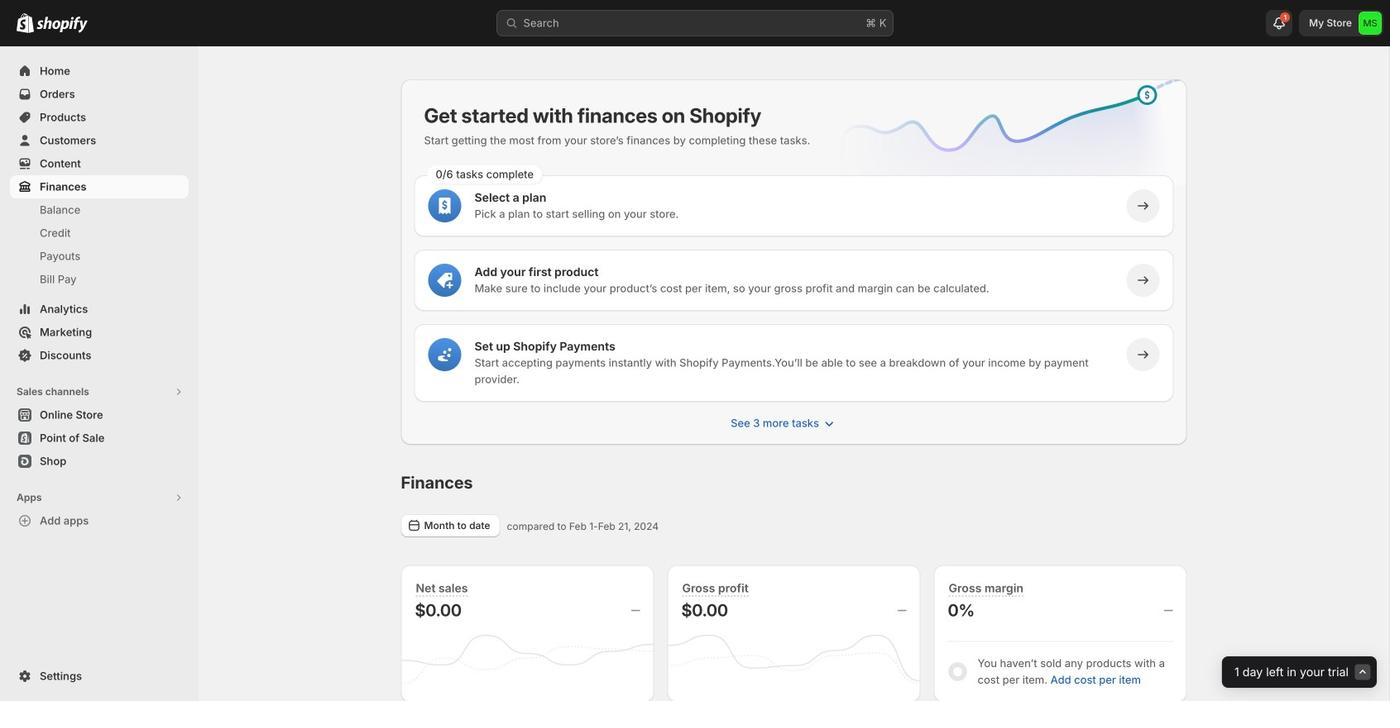 Task type: locate. For each thing, give the bounding box(es) containing it.
shopify image
[[17, 13, 34, 33], [36, 16, 88, 33]]

select a plan image
[[437, 198, 453, 214]]



Task type: describe. For each thing, give the bounding box(es) containing it.
0 horizontal spatial shopify image
[[17, 13, 34, 33]]

add your first product image
[[437, 272, 453, 289]]

my store image
[[1359, 12, 1382, 35]]

line chart image
[[812, 76, 1191, 212]]

1 horizontal spatial shopify image
[[36, 16, 88, 33]]

set up shopify payments image
[[437, 347, 453, 363]]



Task type: vqa. For each thing, say whether or not it's contained in the screenshot.
'Text Field'
no



